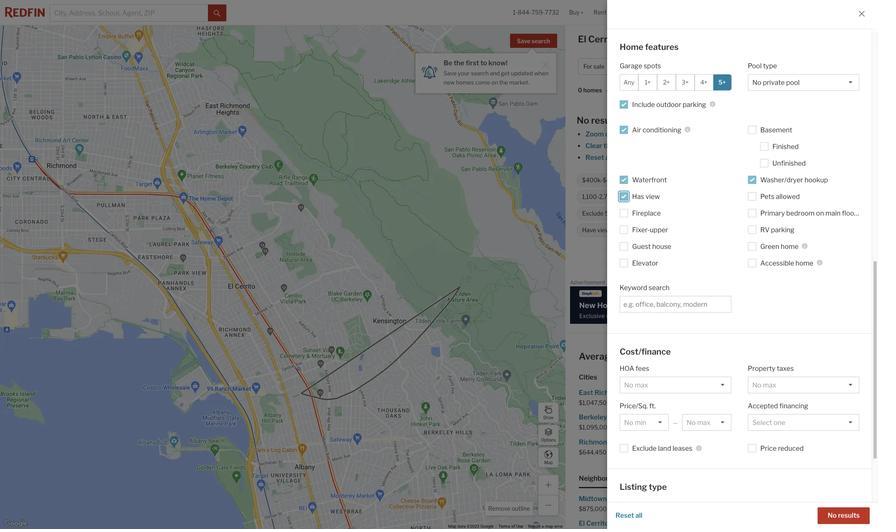 Task type: describe. For each thing, give the bounding box(es) containing it.
sale inside albany homes for sale $629,000
[[779, 389, 791, 397]]

5+ for 5+ parking spots
[[715, 227, 722, 234]]

type for pool type
[[763, 62, 777, 70]]

$1,095,000
[[579, 424, 611, 432]]

1 vertical spatial of
[[511, 525, 515, 529]]

save search
[[517, 38, 550, 45]]

view for have view
[[597, 227, 610, 234]]

1 vertical spatial $4.5m
[[603, 177, 621, 184]]

remove exclude 55+ communities image
[[657, 211, 662, 216]]

Any radio
[[620, 74, 639, 91]]

accepted
[[748, 403, 778, 411]]

studio+ / 4+ ba button
[[747, 58, 802, 75]]

allowed
[[776, 193, 800, 201]]

remove
[[642, 154, 666, 162]]

1 horizontal spatial hookup
[[805, 176, 828, 184]]

terms of use
[[499, 525, 523, 529]]

search for save search
[[532, 38, 550, 45]]

homes inside 'midtown homes for sale $875,000'
[[608, 496, 630, 503]]

list box for pool type
[[748, 74, 860, 91]]

clear the map boundary button
[[585, 142, 661, 150]]

parking for rv parking
[[771, 226, 795, 234]]

1 vertical spatial map
[[545, 525, 553, 529]]

1 filters from the left
[[614, 154, 633, 162]]

by
[[632, 507, 641, 515]]

homes inside san francisco homes for sale $1,349,900
[[768, 439, 789, 447]]

7732
[[545, 9, 559, 16]]

annex
[[756, 496, 776, 503]]

for inside richmond homes for sale $644,450
[[635, 439, 644, 447]]

know!
[[489, 59, 508, 67]]

main
[[826, 209, 841, 217]]

primary bedroom on main floor
[[761, 209, 857, 217]]

hills
[[610, 520, 624, 528]]

to inside "zoom out clear the map boundary reset all filters or remove one of your filters below to see more homes"
[[743, 154, 750, 162]]

albany
[[722, 389, 744, 397]]

0 horizontal spatial air conditioning
[[632, 126, 681, 134]]

homes inside 0 homes •
[[583, 87, 602, 94]]

keyword
[[620, 284, 647, 292]]

property
[[748, 365, 776, 373]]

richmond annex homes for sale
[[722, 496, 823, 503]]

ad region
[[570, 287, 874, 324]]

0 vertical spatial conditioning
[[643, 126, 681, 134]]

sale inside the east richmond heights homes for sale $1,047,500
[[688, 389, 700, 397]]

homes inside kensington homes for sale $1,849,000
[[760, 414, 781, 422]]

for sale button
[[578, 58, 620, 75]]

5+ radio
[[713, 74, 732, 91]]

new
[[444, 79, 455, 86]]

$400k-$4.5m inside button
[[629, 63, 669, 70]]

include outdoor parking
[[632, 101, 706, 109]]

cities heading
[[579, 373, 865, 383]]

exclude for exclude 55+ communities
[[582, 210, 604, 217]]

east
[[579, 389, 593, 397]]

coming
[[655, 194, 676, 201]]

City, Address, School, Agent, ZIP search field
[[50, 5, 208, 21]]

garage
[[620, 62, 642, 70]]

francisco
[[735, 439, 766, 447]]

1 horizontal spatial ca
[[739, 351, 753, 362]]

features
[[645, 42, 679, 52]]

sort
[[612, 87, 625, 94]]

list box down price/sq. ft.
[[620, 415, 669, 431]]

homes down by
[[625, 520, 647, 528]]

all inside "zoom out clear the map boundary reset all filters or remove one of your filters below to see more homes"
[[606, 154, 613, 162]]

one
[[667, 154, 679, 162]]

1 vertical spatial spots
[[745, 227, 760, 234]]

no results inside button
[[828, 512, 860, 520]]

0 vertical spatial air
[[632, 126, 641, 134]]

1 vertical spatial cerrito,
[[704, 351, 737, 362]]

heights
[[628, 389, 653, 397]]

1 horizontal spatial waterfront
[[805, 210, 836, 217]]

or
[[634, 154, 641, 162]]

any
[[624, 79, 635, 86]]

listing
[[620, 483, 647, 493]]

outdoor
[[657, 101, 681, 109]]

0 horizontal spatial parking
[[683, 101, 706, 109]]

hoa fees
[[620, 365, 649, 373]]

$875,000
[[579, 506, 607, 513]]

option group containing any
[[620, 74, 732, 91]]

be the first to know! dialog
[[415, 48, 556, 93]]

has view
[[632, 193, 660, 201]]

homes inside richmond homes for sale $644,450
[[613, 439, 634, 447]]

hoa
[[620, 365, 634, 373]]

0 vertical spatial cerrito,
[[588, 34, 621, 45]]

exclude for exclude land leases
[[632, 445, 657, 453]]

remove 5+ parking spots image
[[764, 228, 769, 233]]

0 vertical spatial no results
[[577, 115, 621, 126]]

on inside "save your search and get updated when new homes come on the market."
[[491, 79, 498, 86]]

sale inside san francisco homes for sale $1,349,900
[[801, 439, 813, 447]]

view for has view
[[646, 193, 660, 201]]

0 horizontal spatial washer/dryer
[[632, 227, 670, 234]]

for inside berkeley homes for sale $1,095,000
[[631, 414, 640, 422]]

save for save your search and get updated when new homes come on the market.
[[444, 70, 457, 77]]

4+ inside button
[[778, 63, 785, 70]]

1+ radio
[[639, 74, 657, 91]]

map for map
[[544, 460, 553, 465]]

homes inside the east richmond heights homes for sale $1,047,500
[[655, 389, 676, 397]]

sale inside berkeley homes for sale $1,095,000
[[642, 414, 654, 422]]

cerrito for el cerrito
[[748, 256, 770, 264]]

the inside "zoom out clear the map boundary reset all filters or remove one of your filters below to see more homes"
[[604, 142, 614, 150]]

homes inside "save your search and get updated when new homes come on the market."
[[456, 79, 474, 86]]

1 vertical spatial ft.
[[649, 403, 656, 411]]

el for el cerrito hills homes for sale
[[579, 520, 585, 528]]

average home prices near el cerrito, ca
[[579, 351, 753, 362]]

$4.5m inside button
[[650, 63, 669, 70]]

remove outline button
[[485, 502, 533, 516]]

el for el cerrito
[[741, 256, 747, 264]]

zip codes element
[[641, 468, 673, 489]]

land for exclude
[[658, 445, 671, 453]]

zoom out button
[[585, 130, 616, 138]]

coming soon, under contract/pending
[[655, 194, 758, 201]]

3+ radio
[[676, 74, 695, 91]]

exclude 55+ communities
[[582, 210, 653, 217]]

sale inside richmond homes for sale $644,450
[[646, 439, 658, 447]]

kensington
[[722, 414, 758, 422]]

type for listing type
[[649, 483, 667, 493]]

for sale
[[584, 63, 605, 70]]

remove waterfront image
[[840, 211, 845, 216]]

sq.
[[617, 194, 624, 201]]

the inside "save your search and get updated when new homes come on the market."
[[499, 79, 508, 86]]

sale inside for sale button
[[594, 63, 605, 70]]

list box for hoa fees
[[620, 377, 731, 394]]

reduced
[[778, 445, 804, 453]]

2+
[[663, 79, 670, 86]]

price/sq.
[[620, 403, 648, 411]]

garage spots
[[620, 62, 661, 70]]

home for accessible
[[796, 259, 814, 267]]

for
[[584, 63, 592, 70]]

townhouse,
[[733, 177, 765, 184]]

0 horizontal spatial ca
[[623, 34, 637, 45]]

studio+ for studio+
[[644, 177, 664, 184]]

1 vertical spatial air
[[739, 210, 747, 217]]

floor
[[842, 209, 857, 217]]

of inside "zoom out clear the map boundary reset all filters or remove one of your filters below to see more homes"
[[681, 154, 687, 162]]

listing type
[[620, 483, 667, 493]]

accessible
[[761, 259, 794, 267]]

for inside san francisco homes for sale $1,349,900
[[790, 439, 799, 447]]

no inside button
[[828, 512, 837, 520]]

berkeley homes for sale $1,095,000
[[579, 414, 654, 432]]

list box for accepted financing
[[748, 415, 860, 431]]

house
[[652, 243, 672, 251]]

2 filters from the left
[[704, 154, 722, 162]]

report for report ad
[[855, 281, 868, 286]]

4+ inside radio
[[701, 79, 708, 86]]

neighborhoods element
[[579, 468, 628, 489]]

save search button
[[510, 34, 557, 48]]

report for report a map error
[[528, 525, 541, 529]]

homes right annex
[[777, 496, 799, 503]]

remove 1,100-2,750 sq. ft. image
[[636, 195, 641, 200]]

home for green
[[781, 243, 799, 251]]

for left sale
[[671, 34, 684, 45]]

results inside "no results" button
[[838, 512, 860, 520]]

3+
[[682, 79, 689, 86]]

richmond inside the east richmond heights homes for sale $1,047,500
[[595, 389, 627, 397]]

exclude land leases
[[632, 445, 693, 453]]

cerrito for el cerrito hills homes for sale
[[586, 520, 609, 528]]

$644,450
[[579, 449, 607, 456]]

bedroom
[[787, 209, 815, 217]]

reset inside "zoom out clear the map boundary reset all filters or remove one of your filters below to see more homes"
[[586, 154, 604, 162]]

1 horizontal spatial washer/dryer
[[761, 176, 803, 184]]

reset all filters button
[[585, 154, 633, 162]]

your inside "zoom out clear the map boundary reset all filters or remove one of your filters below to see more homes"
[[688, 154, 702, 162]]

a
[[542, 525, 544, 529]]

albany homes for sale $629,000
[[722, 389, 791, 407]]

1,100-
[[582, 194, 599, 201]]

map inside "zoom out clear the map boundary reset all filters or remove one of your filters below to see more homes"
[[616, 142, 629, 150]]

more
[[764, 154, 780, 162]]

remove townhouse, land image
[[782, 178, 787, 183]]

cities
[[579, 374, 597, 382]]

list box up san
[[682, 415, 731, 431]]

5+ parking spots
[[715, 227, 760, 234]]

1,100-2,750 sq. ft.
[[582, 194, 631, 201]]

prices
[[644, 351, 671, 362]]

communities
[[617, 210, 653, 217]]

error
[[554, 525, 563, 529]]

report a map error
[[528, 525, 563, 529]]

0 vertical spatial results
[[591, 115, 621, 126]]



Task type: locate. For each thing, give the bounding box(es) containing it.
waterfront left remove waterfront image
[[805, 210, 836, 217]]

zoom
[[586, 130, 604, 138]]

0 vertical spatial 4+
[[778, 63, 785, 70]]

results
[[591, 115, 621, 126], [838, 512, 860, 520]]

1 horizontal spatial parking
[[723, 227, 743, 234]]

below
[[723, 154, 742, 162]]

5+ down coming soon, under contract/pending
[[715, 227, 722, 234]]

5+ inside option
[[719, 79, 726, 86]]

spots left rv
[[745, 227, 760, 234]]

1-844-759-7732 link
[[513, 9, 559, 16]]

1 vertical spatial report
[[528, 525, 541, 529]]

e.g. office, balcony, modern text field
[[624, 301, 728, 309]]

el cerrito link
[[741, 256, 770, 264]]

5+ for 5+
[[719, 79, 726, 86]]

0 vertical spatial type
[[763, 62, 777, 70]]

el up for
[[578, 34, 586, 45]]

save inside button
[[517, 38, 531, 45]]

richmond for richmond homes for sale $644,450
[[579, 439, 611, 447]]

el down 5+ parking spots
[[741, 256, 747, 264]]

report left a
[[528, 525, 541, 529]]

reset all button
[[616, 508, 643, 525]]

1 horizontal spatial land
[[767, 177, 778, 184]]

0 horizontal spatial washer/dryer hookup
[[632, 227, 692, 234]]

1 horizontal spatial no
[[828, 512, 837, 520]]

0 horizontal spatial $400k-$4.5m
[[582, 177, 621, 184]]

your inside "save your search and get updated when new homes come on the market."
[[458, 70, 470, 77]]

0 horizontal spatial reset
[[586, 154, 604, 162]]

parking left rv
[[723, 227, 743, 234]]

0 vertical spatial view
[[646, 193, 660, 201]]

for inside 'midtown homes for sale $875,000'
[[631, 496, 640, 503]]

map inside button
[[544, 460, 553, 465]]

google image
[[2, 519, 30, 530]]

4+
[[778, 63, 785, 70], [701, 79, 708, 86]]

2 horizontal spatial parking
[[771, 226, 795, 234]]

richmond up $644,450
[[579, 439, 611, 447]]

cost/finance
[[620, 347, 671, 357]]

0 vertical spatial reset
[[586, 154, 604, 162]]

richmond for richmond annex homes for sale
[[722, 496, 754, 503]]

no
[[577, 115, 589, 126], [828, 512, 837, 520]]

1 vertical spatial home
[[796, 259, 814, 267]]

see
[[751, 154, 763, 162]]

report inside button
[[855, 281, 868, 286]]

to left see
[[743, 154, 750, 162]]

your right one
[[688, 154, 702, 162]]

1 horizontal spatial on
[[816, 209, 824, 217]]

studio+ left the /
[[752, 63, 773, 70]]

submit search image
[[214, 10, 221, 17]]

zoom out clear the map boundary reset all filters or remove one of your filters below to see more homes
[[586, 130, 803, 162]]

0 vertical spatial air conditioning
[[632, 126, 681, 134]]

1 horizontal spatial $4.5m
[[650, 63, 669, 70]]

1 vertical spatial no results
[[828, 512, 860, 520]]

0 vertical spatial report
[[855, 281, 868, 286]]

2+ radio
[[657, 74, 676, 91]]

cerrito, up cities heading
[[704, 351, 737, 362]]

remove air conditioning image
[[787, 211, 792, 216]]

spots up "1+" radio at top
[[644, 62, 661, 70]]

el
[[578, 34, 586, 45], [741, 256, 747, 264], [694, 351, 703, 362], [579, 520, 585, 528]]

remove $400k-$4.5m image
[[625, 178, 630, 183]]

type up agent
[[649, 483, 667, 493]]

homes right "new" on the right top
[[456, 79, 474, 86]]

$400k- inside button
[[629, 63, 650, 70]]

search inside button
[[532, 38, 550, 45]]

on down 'and'
[[491, 79, 498, 86]]

boundary
[[631, 142, 660, 150]]

0 horizontal spatial all
[[606, 154, 613, 162]]

first
[[466, 59, 479, 67]]

your down the first
[[458, 70, 470, 77]]

ft.
[[626, 194, 631, 201], [649, 403, 656, 411]]

price/sq. ft.
[[620, 403, 656, 411]]

2 vertical spatial richmond
[[722, 496, 754, 503]]

0 vertical spatial your
[[458, 70, 470, 77]]

homes right heights
[[655, 389, 676, 397]]

the right be
[[454, 59, 464, 67]]

0 vertical spatial all
[[606, 154, 613, 162]]

1 horizontal spatial report
[[855, 281, 868, 286]]

the up reset all filters button
[[604, 142, 614, 150]]

1 vertical spatial 5+
[[715, 227, 722, 234]]

for down agent
[[648, 520, 657, 528]]

0 horizontal spatial air
[[632, 126, 641, 134]]

1 vertical spatial 4+
[[701, 79, 708, 86]]

1 vertical spatial search
[[471, 70, 489, 77]]

4+ right the /
[[778, 63, 785, 70]]

waterfront up has view
[[632, 176, 667, 184]]

1 vertical spatial washer/dryer
[[632, 227, 670, 234]]

ft. down heights
[[649, 403, 656, 411]]

1 horizontal spatial $400k-$4.5m
[[629, 63, 669, 70]]

$400k-$4.5m
[[629, 63, 669, 70], [582, 177, 621, 184]]

rv parking
[[761, 226, 795, 234]]

for down berkeley homes for sale $1,095,000
[[635, 439, 644, 447]]

options button
[[538, 425, 559, 446]]

for inside albany homes for sale $629,000
[[768, 389, 777, 397]]

studio+ inside button
[[752, 63, 773, 70]]

list box for property taxes
[[748, 377, 860, 394]]

$400k- up 1+
[[629, 63, 650, 70]]

1 horizontal spatial no results
[[828, 512, 860, 520]]

0 vertical spatial studio+
[[752, 63, 773, 70]]

filters
[[614, 154, 633, 162], [704, 154, 722, 162]]

search
[[532, 38, 550, 45], [471, 70, 489, 77], [649, 284, 670, 292]]

el for el cerrito, ca homes for sale
[[578, 34, 586, 45]]

list box up financing on the bottom right of the page
[[748, 377, 860, 394]]

2 vertical spatial home
[[617, 351, 642, 362]]

1 horizontal spatial reset
[[616, 512, 634, 520]]

on left main
[[816, 209, 824, 217]]

0 horizontal spatial studio+
[[644, 177, 664, 184]]

keyword search
[[620, 284, 670, 292]]

0 vertical spatial $400k-
[[629, 63, 650, 70]]

sale inside 'midtown homes for sale $875,000'
[[641, 496, 654, 503]]

homes down kensington homes for sale $1,849,000
[[768, 439, 789, 447]]

0 horizontal spatial 4+
[[701, 79, 708, 86]]

map down options at bottom
[[544, 460, 553, 465]]

for right price
[[790, 439, 799, 447]]

el down "$875,000"
[[579, 520, 585, 528]]

1 horizontal spatial $400k-
[[629, 63, 650, 70]]

taxes
[[777, 365, 794, 373]]

0 horizontal spatial land
[[658, 445, 671, 453]]

advertisement
[[570, 280, 605, 286]]

hookup right remove townhouse, land icon
[[805, 176, 828, 184]]

0 vertical spatial spots
[[644, 62, 661, 70]]

land for townhouse,
[[767, 177, 778, 184]]

home for average
[[617, 351, 642, 362]]

for down financing on the bottom right of the page
[[782, 414, 791, 422]]

homes down listing
[[608, 496, 630, 503]]

ba
[[786, 63, 793, 70]]

for inside the east richmond heights homes for sale $1,047,500
[[677, 389, 686, 397]]

reset
[[586, 154, 604, 162], [616, 512, 634, 520]]

draw button
[[538, 403, 559, 424]]

remove coming soon, under contract/pending image
[[763, 195, 768, 200]]

0 vertical spatial exclude
[[582, 210, 604, 217]]

homes inside "zoom out clear the map boundary reset all filters or remove one of your filters below to see more homes"
[[782, 154, 803, 162]]

rv
[[761, 226, 770, 234]]

1 horizontal spatial of
[[681, 154, 687, 162]]

0 horizontal spatial no
[[577, 115, 589, 126]]

accepted financing
[[748, 403, 808, 411]]

outline
[[512, 506, 530, 513]]

save down 844-
[[517, 38, 531, 45]]

richmond
[[595, 389, 627, 397], [579, 439, 611, 447], [722, 496, 754, 503]]

filters left the below
[[704, 154, 722, 162]]

air up boundary
[[632, 126, 641, 134]]

soon,
[[677, 194, 692, 201]]

parking right remove 5+ parking spots image
[[771, 226, 795, 234]]

type right the pool
[[763, 62, 777, 70]]

view
[[646, 193, 660, 201], [597, 227, 610, 234]]

0 horizontal spatial cerrito
[[586, 520, 609, 528]]

search for keyword search
[[649, 284, 670, 292]]

0 horizontal spatial $4.5m
[[603, 177, 621, 184]]

$400k-$4.5m up "1+" radio at top
[[629, 63, 669, 70]]

list box
[[748, 74, 860, 91], [620, 377, 731, 394], [748, 377, 860, 394], [620, 415, 669, 431], [682, 415, 731, 431], [748, 415, 860, 431]]

0 horizontal spatial to
[[481, 59, 487, 67]]

richmond left annex
[[722, 496, 754, 503]]

0 horizontal spatial the
[[454, 59, 464, 67]]

1 vertical spatial reset
[[616, 512, 634, 520]]

view right remove 1,100-2,750 sq. ft. icon
[[646, 193, 660, 201]]

guest
[[632, 243, 651, 251]]

4+ left 5+ option
[[701, 79, 708, 86]]

1 horizontal spatial cerrito
[[748, 256, 770, 264]]

0 horizontal spatial waterfront
[[632, 176, 667, 184]]

cerrito down green
[[748, 256, 770, 264]]

2 horizontal spatial search
[[649, 284, 670, 292]]

homes inside albany homes for sale $629,000
[[746, 389, 767, 397]]

search inside "save your search and get updated when new homes come on the market."
[[471, 70, 489, 77]]

fireplace
[[632, 209, 661, 217]]

of right one
[[681, 154, 687, 162]]

financing
[[780, 403, 808, 411]]

studio+ for studio+ / 4+ ba
[[752, 63, 773, 70]]

ca up property
[[739, 351, 753, 362]]

0 horizontal spatial your
[[458, 70, 470, 77]]

5+ right "4+" radio
[[719, 79, 726, 86]]

washer/dryer hookup up house
[[632, 227, 692, 234]]

0 vertical spatial washer/dryer hookup
[[761, 176, 828, 184]]

map right a
[[545, 525, 553, 529]]

search up come
[[471, 70, 489, 77]]

0 horizontal spatial $400k-
[[582, 177, 603, 184]]

homes right the 0
[[583, 87, 602, 94]]

1 vertical spatial no
[[828, 512, 837, 520]]

homes down the price/sq.
[[609, 414, 630, 422]]

all inside button
[[636, 512, 643, 520]]

1 vertical spatial washer/dryer hookup
[[632, 227, 692, 234]]

0 vertical spatial ft.
[[626, 194, 631, 201]]

4+ radio
[[695, 74, 713, 91]]

average
[[579, 351, 615, 362]]

1 horizontal spatial map
[[616, 142, 629, 150]]

1-844-759-7732
[[513, 9, 559, 16]]

land left remove townhouse, land icon
[[767, 177, 778, 184]]

reset inside "reset all" button
[[616, 512, 634, 520]]

list box down near
[[620, 377, 731, 394]]

be the first to know!
[[444, 59, 508, 67]]

1 horizontal spatial your
[[688, 154, 702, 162]]

1 vertical spatial conditioning
[[749, 210, 782, 217]]

5+
[[719, 79, 726, 86], [715, 227, 722, 234]]

home
[[781, 243, 799, 251], [796, 259, 814, 267], [617, 351, 642, 362]]

east richmond heights homes for sale $1,047,500
[[579, 389, 700, 407]]

save for save search
[[517, 38, 531, 45]]

for up —
[[677, 389, 686, 397]]

townhouse, land
[[733, 177, 778, 184]]

ca left homes
[[623, 34, 637, 45]]

upper
[[650, 226, 668, 234]]

contract/pending
[[710, 194, 758, 201]]

0 horizontal spatial filters
[[614, 154, 633, 162]]

report left ad
[[855, 281, 868, 286]]

exclude down 1,100-
[[582, 210, 604, 217]]

basement
[[761, 126, 793, 134]]

0 vertical spatial washer/dryer
[[761, 176, 803, 184]]

1 vertical spatial studio+
[[644, 177, 664, 184]]

terms of use link
[[499, 525, 523, 529]]

$400k-$4.5m up 1,100-2,750 sq. ft. on the top of page
[[582, 177, 621, 184]]

no results button
[[818, 508, 870, 525]]

search up e.g. office, balcony, modern text box
[[649, 284, 670, 292]]

1 vertical spatial to
[[743, 154, 750, 162]]

report a map error link
[[528, 525, 563, 529]]

cerrito down "$875,000"
[[586, 520, 609, 528]]

exclude up zip codes element
[[632, 445, 657, 453]]

land left leases
[[658, 445, 671, 453]]

0 vertical spatial to
[[481, 59, 487, 67]]

richmond up the $1,047,500
[[595, 389, 627, 397]]

home up accessible home
[[781, 243, 799, 251]]

homes up accepted
[[746, 389, 767, 397]]

1 vertical spatial air conditioning
[[739, 210, 782, 217]]

55+
[[605, 210, 616, 217]]

0 vertical spatial hookup
[[805, 176, 828, 184]]

have view
[[582, 227, 610, 234]]

for
[[671, 34, 684, 45], [677, 389, 686, 397], [768, 389, 777, 397], [631, 414, 640, 422], [782, 414, 791, 422], [635, 439, 644, 447], [790, 439, 799, 447], [631, 496, 640, 503], [800, 496, 809, 503], [648, 520, 657, 528]]

data
[[458, 525, 466, 529]]

el cerrito hills homes for sale
[[579, 520, 671, 528]]

berkeley
[[579, 414, 607, 422]]

homes down accepted
[[760, 414, 781, 422]]

0 horizontal spatial results
[[591, 115, 621, 126]]

exclude
[[582, 210, 604, 217], [632, 445, 657, 453]]

2 horizontal spatial the
[[604, 142, 614, 150]]

sale
[[594, 63, 605, 70], [688, 389, 700, 397], [779, 389, 791, 397], [642, 414, 654, 422], [793, 414, 805, 422], [646, 439, 658, 447], [801, 439, 813, 447], [641, 496, 654, 503], [810, 496, 823, 503], [658, 520, 671, 528]]

homes
[[456, 79, 474, 86], [583, 87, 602, 94], [782, 154, 803, 162], [655, 389, 676, 397], [746, 389, 767, 397], [609, 414, 630, 422], [760, 414, 781, 422], [613, 439, 634, 447], [768, 439, 789, 447], [608, 496, 630, 503], [777, 496, 799, 503], [625, 520, 647, 528]]

0 horizontal spatial ft.
[[626, 194, 631, 201]]

to inside dialog
[[481, 59, 487, 67]]

el cerrito, ca homes for sale
[[578, 34, 705, 45]]

green
[[761, 243, 780, 251]]

0 horizontal spatial hookup
[[671, 227, 692, 234]]

0 horizontal spatial conditioning
[[643, 126, 681, 134]]

conditioning
[[643, 126, 681, 134], [749, 210, 782, 217]]

of
[[681, 154, 687, 162], [511, 525, 515, 529]]

save inside "save your search and get updated when new homes come on the market."
[[444, 70, 457, 77]]

green home
[[761, 243, 799, 251]]

washer/dryer hookup down unfinished
[[761, 176, 828, 184]]

washer/dryer up guest house
[[632, 227, 670, 234]]

homes inside berkeley homes for sale $1,095,000
[[609, 414, 630, 422]]

map for map data ©2023 google
[[448, 525, 457, 529]]

map down 'out'
[[616, 142, 629, 150]]

parking down 3+ option
[[683, 101, 706, 109]]

home up hoa
[[617, 351, 642, 362]]

for right annex
[[800, 496, 809, 503]]

finished
[[773, 143, 799, 151]]

1 horizontal spatial studio+
[[752, 63, 773, 70]]

conditioning up boundary
[[643, 126, 681, 134]]

parking for 5+ parking spots
[[723, 227, 743, 234]]

for inside kensington homes for sale $1,849,000
[[782, 414, 791, 422]]

0 vertical spatial 5+
[[719, 79, 726, 86]]

1 vertical spatial $400k-$4.5m
[[582, 177, 621, 184]]

hookup
[[805, 176, 828, 184], [671, 227, 692, 234]]

homes
[[638, 34, 669, 45]]

filters down the clear the map boundary button at right
[[614, 154, 633, 162]]

pool type
[[748, 62, 777, 70]]

ft. right sq. on the top right of page
[[626, 194, 631, 201]]

option group
[[620, 74, 732, 91]]

report
[[855, 281, 868, 286], [528, 525, 541, 529]]

homes down berkeley homes for sale $1,095,000
[[613, 439, 634, 447]]

homes down finished in the top of the page
[[782, 154, 803, 162]]

0
[[578, 87, 582, 94]]

cerrito, up for sale button on the top right of the page
[[588, 34, 621, 45]]

0 vertical spatial home
[[781, 243, 799, 251]]

$4.5m left remove $400k-$4.5m image
[[603, 177, 621, 184]]

0 vertical spatial the
[[454, 59, 464, 67]]

$4.5m up 2+
[[650, 63, 669, 70]]

1 horizontal spatial washer/dryer hookup
[[761, 176, 828, 184]]

0 vertical spatial waterfront
[[632, 176, 667, 184]]

options
[[541, 438, 556, 443]]

air conditioning up rv
[[739, 210, 782, 217]]

1 vertical spatial save
[[444, 70, 457, 77]]

save up "new" on the right top
[[444, 70, 457, 77]]

1 horizontal spatial air conditioning
[[739, 210, 782, 217]]

0 vertical spatial on
[[491, 79, 498, 86]]

when
[[534, 70, 549, 77]]

richmond homes for sale $644,450
[[579, 439, 658, 456]]

1 horizontal spatial conditioning
[[749, 210, 782, 217]]

759-
[[532, 9, 545, 16]]

use
[[516, 525, 523, 529]]

0 horizontal spatial spots
[[644, 62, 661, 70]]

washer/dryer up pets allowed
[[761, 176, 803, 184]]

sale inside kensington homes for sale $1,849,000
[[793, 414, 805, 422]]

map
[[616, 142, 629, 150], [545, 525, 553, 529]]

1 vertical spatial your
[[688, 154, 702, 162]]

property taxes
[[748, 365, 794, 373]]

0 vertical spatial ca
[[623, 34, 637, 45]]

for up by
[[631, 496, 640, 503]]

el right near
[[694, 351, 703, 362]]

$400k- up 1,100-
[[582, 177, 603, 184]]

for up accepted financing
[[768, 389, 777, 397]]

of left "use"
[[511, 525, 515, 529]]

studio+ up has view
[[644, 177, 664, 184]]

0 vertical spatial save
[[517, 38, 531, 45]]

by agent
[[632, 507, 660, 515]]

guest house
[[632, 243, 672, 251]]

0 vertical spatial search
[[532, 38, 550, 45]]

hookup right upper
[[671, 227, 692, 234]]

map region
[[0, 7, 615, 530]]

studio+
[[752, 63, 773, 70], [644, 177, 664, 184]]

air up 5+ parking spots
[[739, 210, 747, 217]]

richmond inside richmond homes for sale $644,450
[[579, 439, 611, 447]]

out
[[605, 130, 616, 138]]

0 horizontal spatial no results
[[577, 115, 621, 126]]

1 horizontal spatial ft.
[[649, 403, 656, 411]]

1 vertical spatial on
[[816, 209, 824, 217]]

to right the first
[[481, 59, 487, 67]]

air conditioning up boundary
[[632, 126, 681, 134]]

pets allowed
[[761, 193, 800, 201]]

search down 759-
[[532, 38, 550, 45]]

1 vertical spatial $400k-
[[582, 177, 603, 184]]

kensington homes for sale $1,849,000
[[722, 414, 805, 432]]



Task type: vqa. For each thing, say whether or not it's contained in the screenshot.
Options
yes



